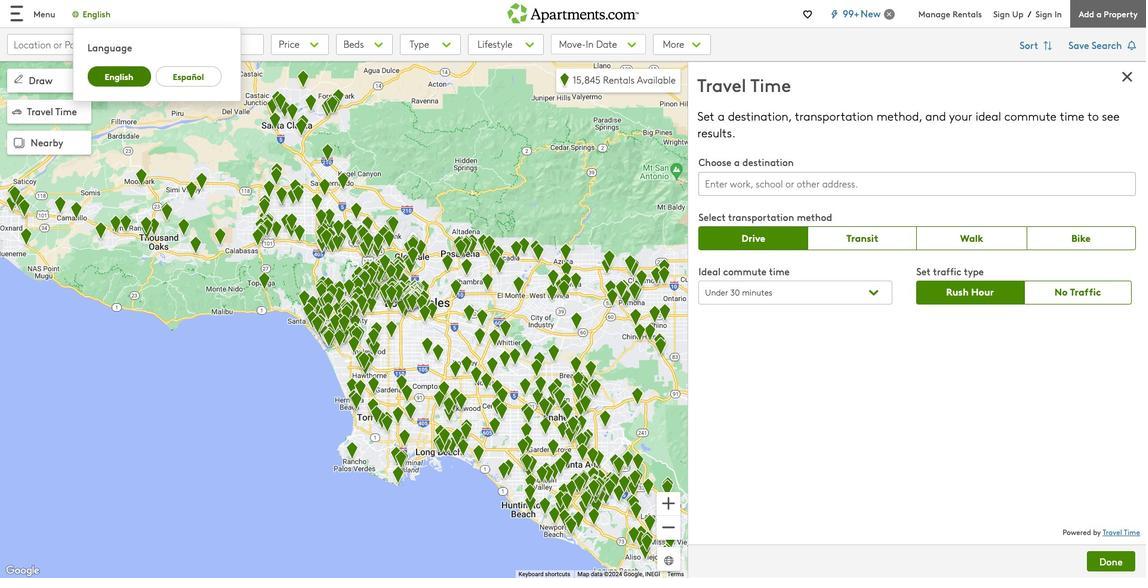 Task type: describe. For each thing, give the bounding box(es) containing it.
30
[[731, 286, 740, 298]]

ca inside the broadstone edition 1100 steely, irvine, ca 92614
[[774, 82, 787, 95]]

inegi
[[646, 571, 661, 578]]

2 placard image image from the left
[[913, 177, 930, 200]]

beds inside button
[[344, 37, 364, 50]]

type button
[[400, 34, 461, 55]]

date
[[597, 38, 618, 50]]

plz,
[[772, 297, 787, 309]]

more button
[[654, 34, 711, 55]]

1100
[[695, 82, 713, 95]]

walk
[[961, 230, 984, 244]]

manage rentals sign up / sign in
[[919, 7, 1063, 20]]

0 vertical spatial time
[[751, 72, 792, 96]]

by
[[1094, 527, 1102, 537]]

a for set
[[718, 107, 725, 123]]

building photo - vision on wilshire image
[[696, 539, 930, 578]]

add a property link
[[1071, 0, 1147, 27]]

commute inside set a destination, transportation method, and your ideal commute time to see results.
[[1005, 107, 1057, 123]]

joaquin
[[736, 297, 770, 309]]

2 sign from the left
[[1036, 7, 1053, 19]]

traffic
[[934, 264, 962, 277]]

fitness
[[1022, 184, 1051, 197]]

choose a destination
[[699, 155, 794, 168]]

español
[[173, 70, 204, 82]]

bike
[[1072, 230, 1092, 244]]

destination
[[743, 155, 794, 168]]

2 horizontal spatial travel
[[1103, 527, 1123, 537]]

irvine,
[[746, 82, 771, 95]]

language
[[88, 41, 132, 54]]

sort
[[1021, 38, 1042, 51]]

no traffic button
[[1025, 280, 1133, 304]]

broadstone edition 1100 steely, irvine, ca 92614
[[695, 64, 822, 95]]

edition
[[775, 64, 822, 84]]

see
[[1103, 107, 1121, 123]]

powered
[[1064, 527, 1092, 537]]

©2024
[[605, 571, 623, 578]]

price button
[[271, 34, 329, 55]]

type
[[965, 264, 985, 277]]

move-in date
[[559, 38, 618, 50]]

92660
[[877, 297, 904, 309]]

bike button
[[1027, 226, 1137, 250]]

walk button
[[918, 226, 1027, 250]]

rentals for 15,845
[[604, 73, 635, 86]]

type
[[410, 37, 430, 50]]

villas fashion island 1000 san joaquin plz, newport beach, ca 92660
[[695, 279, 904, 309]]

transit
[[847, 230, 879, 244]]

save search
[[1069, 38, 1125, 51]]

Choose a destination text field
[[699, 172, 1137, 196]]

margin image for nearby
[[11, 135, 27, 152]]

99+
[[844, 7, 860, 20]]

up
[[1013, 7, 1024, 19]]

15,845
[[573, 73, 601, 86]]

español link
[[156, 66, 221, 87]]

beach,
[[830, 297, 859, 309]]

results.
[[698, 124, 736, 140]]

ideal
[[699, 264, 721, 277]]

and
[[926, 107, 947, 123]]

15,845 rentals available
[[573, 73, 676, 86]]

in inside manage rentals sign up / sign in
[[1055, 7, 1063, 19]]

sort button
[[1014, 34, 1062, 58]]

map data ©2024 google, inegi
[[578, 571, 661, 578]]

$2,887
[[937, 108, 981, 127]]

1 vertical spatial transportation
[[729, 210, 795, 223]]

apartments.com logo image
[[508, 0, 639, 23]]

move-
[[559, 38, 586, 50]]

- for $3,061
[[983, 537, 990, 557]]

english inside "link"
[[105, 70, 134, 82]]

studio
[[937, 560, 969, 575]]

english link inside language dialog
[[88, 66, 151, 87]]

select transportation method
[[699, 210, 833, 223]]

$2,887 - 4,947 link
[[937, 108, 1131, 170]]

ca inside villas fashion island 1000 san joaquin plz, newport beach, ca 92660
[[862, 297, 874, 309]]

(657) 329-7593
[[951, 224, 1027, 239]]

choose
[[699, 155, 732, 168]]

a for add
[[1097, 7, 1102, 19]]

keyboard shortcuts button
[[519, 571, 571, 578]]

save
[[1069, 38, 1090, 51]]

language dialog
[[73, 27, 241, 102]]

dog
[[937, 184, 955, 197]]

villas
[[695, 279, 731, 298]]

save search button
[[1069, 34, 1140, 58]]

time inside button
[[55, 104, 77, 117]]

/
[[1028, 8, 1032, 20]]

virtual tour link
[[696, 250, 760, 263]]

margin image
[[12, 72, 25, 85]]

newport
[[790, 297, 827, 309]]

draw button
[[7, 69, 91, 93]]

terms
[[668, 571, 685, 578]]

rush
[[947, 284, 969, 298]]

time inside set a destination, transportation method, and your ideal commute time to see results.
[[1061, 107, 1085, 123]]

email
[[1022, 251, 1047, 264]]



Task type: locate. For each thing, give the bounding box(es) containing it.
time
[[751, 72, 792, 96], [55, 104, 77, 117], [1125, 527, 1141, 537]]

2 vertical spatial -
[[972, 560, 977, 575]]

a right choose
[[735, 155, 740, 168]]

terms link
[[668, 571, 685, 578]]

1 horizontal spatial time
[[751, 72, 792, 96]]

beds button
[[336, 34, 393, 55]]

sign
[[994, 7, 1011, 19], [1036, 7, 1053, 19]]

$3,061
[[937, 537, 980, 557]]

time down draw button
[[55, 104, 77, 117]]

ca left 92660
[[862, 297, 874, 309]]

0 horizontal spatial set
[[698, 107, 715, 123]]

set for set traffic type
[[917, 264, 931, 277]]

- left 3
[[972, 560, 977, 575]]

map region
[[0, 17, 775, 578]]

0 horizontal spatial a
[[718, 107, 725, 123]]

sign right /
[[1036, 7, 1053, 19]]

0 horizontal spatial commute
[[724, 264, 767, 277]]

Location or Point of Interest text field
[[7, 34, 264, 55]]

transportation down 92614
[[795, 107, 874, 123]]

english link down language
[[88, 66, 151, 87]]

method
[[797, 210, 833, 223]]

2 vertical spatial travel
[[1103, 527, 1123, 537]]

1 vertical spatial in
[[586, 38, 594, 50]]

&
[[957, 184, 963, 197]]

english link
[[71, 7, 111, 19], [88, 66, 151, 87]]

0 vertical spatial margin image
[[12, 107, 22, 116]]

keyboard
[[519, 571, 544, 578]]

rentals inside manage rentals sign up / sign in
[[953, 7, 983, 19]]

in left date
[[586, 38, 594, 50]]

ideal commute time
[[699, 264, 790, 277]]

0 vertical spatial travel time
[[698, 72, 792, 96]]

property
[[1105, 7, 1139, 19]]

rentals right manage
[[953, 7, 983, 19]]

1 vertical spatial beds
[[989, 560, 1013, 575]]

beds right 3
[[989, 560, 1013, 575]]

data
[[591, 571, 603, 578]]

0 horizontal spatial in
[[586, 38, 594, 50]]

beds inside $3,061 - 7,112 studio - 3 beds
[[989, 560, 1013, 575]]

0 vertical spatial transportation
[[795, 107, 874, 123]]

1 vertical spatial margin image
[[11, 135, 27, 152]]

english link up language
[[71, 7, 111, 19]]

0 vertical spatial beds
[[344, 37, 364, 50]]

hour
[[972, 284, 995, 298]]

0 horizontal spatial travel time
[[27, 104, 77, 117]]

1 vertical spatial travel time
[[27, 104, 77, 117]]

select
[[699, 210, 726, 223]]

2 vertical spatial a
[[735, 155, 740, 168]]

nearby link
[[7, 131, 91, 155]]

virtual tour
[[701, 250, 753, 263]]

- up 3
[[983, 537, 990, 557]]

3
[[980, 560, 986, 575]]

1 horizontal spatial placard image image
[[913, 177, 930, 200]]

1 vertical spatial travel
[[27, 104, 53, 117]]

0 vertical spatial -
[[985, 108, 992, 127]]

san
[[718, 297, 734, 309]]

$3,061 - 7,112 studio - 3 beds
[[937, 537, 1024, 575]]

margin image left nearby
[[11, 135, 27, 152]]

lifestyle
[[478, 37, 513, 50]]

0 vertical spatial english
[[83, 7, 111, 19]]

time left to
[[1061, 107, 1085, 123]]

1 horizontal spatial a
[[735, 155, 740, 168]]

margin image for travel time
[[12, 107, 22, 116]]

drive
[[742, 230, 766, 244]]

fashion
[[734, 279, 786, 298]]

1 vertical spatial time
[[770, 264, 790, 277]]

99+ new
[[844, 7, 881, 20]]

satellite view image
[[663, 554, 676, 568]]

1 vertical spatial a
[[718, 107, 725, 123]]

dog & cat friendly fitness center pool
[[937, 184, 1105, 197]]

a up results.
[[718, 107, 725, 123]]

(657) 329-7593 link
[[937, 224, 1027, 246]]

1 horizontal spatial rentals
[[953, 7, 983, 19]]

4,947
[[995, 108, 1032, 127]]

margin image inside nearby link
[[11, 135, 27, 152]]

a inside set a destination, transportation method, and your ideal commute time to see results.
[[718, 107, 725, 123]]

0 horizontal spatial rentals
[[604, 73, 635, 86]]

0 vertical spatial commute
[[1005, 107, 1057, 123]]

in inside button
[[586, 38, 594, 50]]

search
[[1092, 38, 1123, 51]]

(657)
[[951, 224, 978, 239]]

1000
[[695, 297, 715, 309]]

map
[[578, 571, 590, 578]]

a right add
[[1097, 7, 1102, 19]]

time up fashion at the right of the page
[[770, 264, 790, 277]]

7,112
[[994, 537, 1024, 557]]

set up results.
[[698, 107, 715, 123]]

interior photo - broadstone edition image
[[696, 110, 930, 267]]

travel time down draw button
[[27, 104, 77, 117]]

1 horizontal spatial travel
[[698, 72, 747, 96]]

1 horizontal spatial in
[[1055, 7, 1063, 19]]

sign up link
[[994, 7, 1024, 19]]

set traffic type
[[917, 264, 985, 277]]

manage
[[919, 7, 951, 19]]

sign left up
[[994, 7, 1011, 19]]

steely,
[[716, 82, 743, 95]]

1 horizontal spatial commute
[[1005, 107, 1057, 123]]

lifestyle button
[[468, 34, 544, 55]]

0 vertical spatial travel
[[698, 72, 747, 96]]

1 vertical spatial english link
[[88, 66, 151, 87]]

1 vertical spatial ca
[[862, 297, 874, 309]]

travel time link
[[1103, 527, 1141, 537]]

a for choose
[[735, 155, 740, 168]]

rush hour button
[[917, 280, 1025, 304]]

1 horizontal spatial sign
[[1036, 7, 1053, 19]]

0 horizontal spatial transportation
[[729, 210, 795, 223]]

travel
[[698, 72, 747, 96], [27, 104, 53, 117], [1103, 527, 1123, 537]]

time up destination,
[[751, 72, 792, 96]]

rentals for manage
[[953, 7, 983, 19]]

broadstone
[[695, 64, 772, 84]]

menu
[[33, 8, 55, 20]]

transportation up drive
[[729, 210, 795, 223]]

english up language
[[83, 7, 111, 19]]

0 horizontal spatial travel
[[27, 104, 53, 117]]

0 horizontal spatial beds
[[344, 37, 364, 50]]

commute right ideal
[[1005, 107, 1057, 123]]

powered by travel time
[[1064, 527, 1141, 537]]

- left 4,947
[[985, 108, 992, 127]]

0 vertical spatial english link
[[71, 7, 111, 19]]

under 30 minutes button
[[699, 280, 893, 304]]

0 vertical spatial time
[[1061, 107, 1085, 123]]

set a destination, transportation method, and your ideal commute time to see results.
[[698, 107, 1121, 140]]

pool
[[1087, 184, 1105, 197]]

ca
[[774, 82, 787, 95], [862, 297, 874, 309]]

transit button
[[809, 226, 918, 250]]

2 horizontal spatial a
[[1097, 7, 1102, 19]]

0 vertical spatial in
[[1055, 7, 1063, 19]]

0 vertical spatial a
[[1097, 7, 1102, 19]]

set inside set a destination, transportation method, and your ideal commute time to see results.
[[698, 107, 715, 123]]

nearby
[[31, 136, 63, 149]]

virtual
[[701, 250, 731, 263]]

travel time
[[698, 72, 792, 96], [27, 104, 77, 117]]

done button
[[1088, 551, 1136, 571]]

rush hour
[[947, 284, 995, 298]]

in
[[1055, 7, 1063, 19], [586, 38, 594, 50]]

0 vertical spatial set
[[698, 107, 715, 123]]

shortcuts
[[545, 571, 571, 578]]

1 horizontal spatial ca
[[862, 297, 874, 309]]

placard image image
[[696, 177, 713, 200], [913, 177, 930, 200]]

1 vertical spatial -
[[983, 537, 990, 557]]

in left add
[[1055, 7, 1063, 19]]

travel time up destination,
[[698, 72, 792, 96]]

1 horizontal spatial time
[[1061, 107, 1085, 123]]

travel inside button
[[27, 104, 53, 117]]

1 horizontal spatial travel time
[[698, 72, 792, 96]]

done
[[1100, 555, 1124, 568]]

draw
[[29, 73, 53, 86]]

0 horizontal spatial placard image image
[[696, 177, 713, 200]]

ca left 92614
[[774, 82, 787, 95]]

no
[[1055, 284, 1068, 298]]

commute
[[1005, 107, 1057, 123], [724, 264, 767, 277]]

2 vertical spatial time
[[1125, 527, 1141, 537]]

ideal
[[976, 107, 1002, 123]]

price
[[279, 37, 300, 50]]

drive button
[[699, 226, 809, 250]]

time right "by"
[[1125, 527, 1141, 537]]

margin image down margin icon in the left top of the page
[[12, 107, 22, 116]]

cat
[[966, 184, 982, 197]]

transportation inside set a destination, transportation method, and your ideal commute time to see results.
[[795, 107, 874, 123]]

placard image image up select
[[696, 177, 713, 200]]

email button
[[937, 249, 1131, 267]]

- for $2,887
[[985, 108, 992, 127]]

1 vertical spatial time
[[55, 104, 77, 117]]

1 horizontal spatial set
[[917, 264, 931, 277]]

english down language
[[105, 70, 134, 82]]

1 sign from the left
[[994, 7, 1011, 19]]

rentals right 15,845
[[604, 73, 635, 86]]

google,
[[624, 571, 644, 578]]

0 horizontal spatial sign
[[994, 7, 1011, 19]]

transportation
[[795, 107, 874, 123], [729, 210, 795, 223]]

destination,
[[728, 107, 792, 123]]

margin image
[[12, 107, 22, 116], [11, 135, 27, 152]]

1 horizontal spatial transportation
[[795, 107, 874, 123]]

0 horizontal spatial ca
[[774, 82, 787, 95]]

google image
[[3, 563, 42, 578]]

beds right price button
[[344, 37, 364, 50]]

more
[[663, 38, 687, 50]]

1 vertical spatial set
[[917, 264, 931, 277]]

1 vertical spatial commute
[[724, 264, 767, 277]]

method,
[[877, 107, 923, 123]]

7593
[[1003, 224, 1027, 239]]

tour
[[734, 250, 753, 263]]

92614
[[789, 82, 814, 95]]

traffic
[[1071, 284, 1102, 298]]

commute down tour
[[724, 264, 767, 277]]

no traffic
[[1055, 284, 1102, 298]]

1 vertical spatial english
[[105, 70, 134, 82]]

travel time inside button
[[27, 104, 77, 117]]

1 placard image image from the left
[[696, 177, 713, 200]]

1 horizontal spatial beds
[[989, 560, 1013, 575]]

set for set a destination, transportation method, and your ideal commute time to see results.
[[698, 107, 715, 123]]

set left traffic
[[917, 264, 931, 277]]

keyboard shortcuts
[[519, 571, 571, 578]]

placard image image left dog
[[913, 177, 930, 200]]

0 horizontal spatial time
[[770, 264, 790, 277]]

0 horizontal spatial time
[[55, 104, 77, 117]]

0 vertical spatial ca
[[774, 82, 787, 95]]

1 vertical spatial rentals
[[604, 73, 635, 86]]

center
[[1054, 184, 1082, 197]]

margin image inside travel time button
[[12, 107, 22, 116]]

2 horizontal spatial time
[[1125, 527, 1141, 537]]

-
[[985, 108, 992, 127], [983, 537, 990, 557], [972, 560, 977, 575]]

0 vertical spatial rentals
[[953, 7, 983, 19]]

add a property
[[1080, 7, 1139, 19]]

under
[[706, 286, 729, 298]]



Task type: vqa. For each thing, say whether or not it's contained in the screenshot.
/
yes



